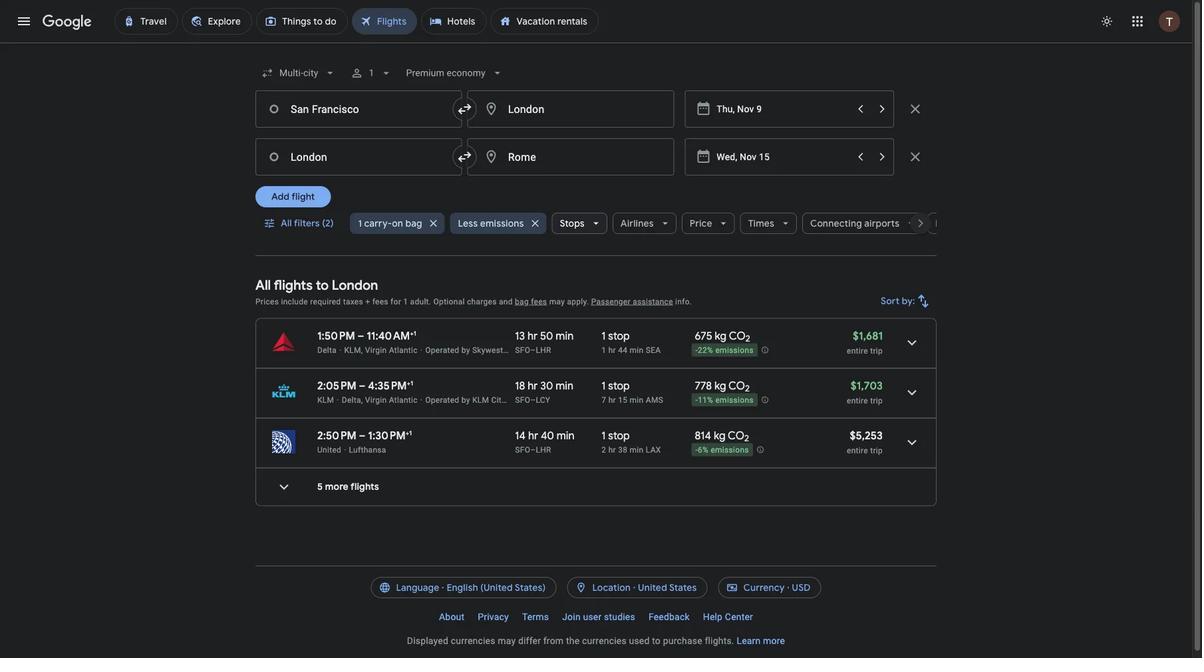 Task type: locate. For each thing, give the bounding box(es) containing it.
1 vertical spatial bag
[[515, 297, 529, 306]]

all
[[281, 218, 292, 230], [255, 277, 271, 294]]

all for all filters (2)
[[281, 218, 292, 230]]

sfo for 14
[[515, 445, 530, 455]]

language
[[396, 582, 439, 594]]

2 vertical spatial entire
[[847, 446, 868, 455]]

may
[[549, 297, 565, 306], [498, 636, 516, 647]]

center
[[725, 612, 753, 623]]

lhr down 50
[[536, 346, 551, 355]]

1 vertical spatial operated
[[425, 396, 459, 405]]

2 stop from the top
[[608, 379, 630, 393]]

lhr inside 14 hr 40 min sfo – lhr
[[536, 445, 551, 455]]

lhr inside 13 hr 50 min sfo – lhr
[[536, 346, 551, 355]]

flights
[[274, 277, 313, 294], [351, 481, 379, 493]]

0 horizontal spatial united
[[317, 445, 341, 455]]

 image
[[420, 346, 423, 355]]

leaves san francisco international airport at 2:05 pm on thursday, november 9 and arrives at london city airport at 4:35 pm on friday, november 10. element
[[317, 379, 413, 393]]

entire inside $5,253 entire trip
[[847, 446, 868, 455]]

atlantic for 4:35 pm
[[389, 396, 418, 405]]

1 horizontal spatial more
[[763, 636, 785, 647]]

2 up -11% emissions
[[745, 383, 750, 395]]

1 vertical spatial co
[[729, 379, 745, 393]]

Departure text field
[[717, 91, 849, 127]]

- for 675
[[696, 346, 698, 355]]

user
[[583, 612, 602, 623]]

stop inside 1 stop 7 hr 15 min ams
[[608, 379, 630, 393]]

1 horizontal spatial delta
[[524, 346, 543, 355]]

1 horizontal spatial may
[[549, 297, 565, 306]]

1 horizontal spatial fees
[[531, 297, 547, 306]]

to up the required at left
[[316, 277, 329, 294]]

studies
[[604, 612, 635, 623]]

675 kg co 2
[[695, 329, 750, 345]]

1 operated from the top
[[425, 346, 459, 355]]

ams
[[646, 396, 663, 405]]

2 fees from the left
[[531, 297, 547, 306]]

fees right and on the top of the page
[[531, 297, 547, 306]]

0 vertical spatial sfo
[[515, 346, 530, 355]]

0 horizontal spatial klm
[[317, 396, 334, 405]]

connection
[[545, 346, 588, 355]]

united
[[317, 445, 341, 455], [638, 582, 667, 594]]

2 - from the top
[[696, 396, 698, 405]]

0 horizontal spatial all
[[255, 277, 271, 294]]

sfo down '18'
[[515, 396, 530, 405]]

bag
[[405, 218, 422, 230], [515, 297, 529, 306]]

+ inside 2:05 pm – 4:35 pm + 1
[[407, 379, 411, 388]]

stop up 15
[[608, 379, 630, 393]]

klm
[[317, 396, 334, 405], [472, 396, 489, 405]]

add flight
[[271, 191, 315, 203]]

+ down 'delta, virgin atlantic'
[[406, 429, 409, 437]]

currencies down join user studies link
[[582, 636, 627, 647]]

co inside 675 kg co 2
[[729, 329, 746, 343]]

kg up -11% emissions
[[715, 379, 726, 393]]

by for 18
[[462, 396, 470, 405]]

1681 US dollars text field
[[853, 329, 883, 343]]

stop inside '1 stop 2 hr 38 min lax'
[[608, 429, 630, 443]]

more right 5
[[325, 481, 349, 493]]

taxes
[[343, 297, 363, 306]]

0 vertical spatial atlantic
[[389, 346, 418, 355]]

hr left 38
[[609, 445, 616, 455]]

3 - from the top
[[696, 446, 698, 455]]

klm left cityhopper
[[472, 396, 489, 405]]

5253 US dollars text field
[[850, 429, 883, 443]]

1 inside 1:50 pm – 11:40 am + 1
[[414, 329, 416, 338]]

kg up -6% emissions
[[714, 429, 726, 443]]

3 trip from the top
[[870, 446, 883, 455]]

778 kg co 2
[[695, 379, 750, 395]]

None text field
[[255, 90, 462, 128], [468, 90, 674, 128], [255, 138, 462, 176], [468, 138, 674, 176], [255, 90, 462, 128], [468, 90, 674, 128], [255, 138, 462, 176], [468, 138, 674, 176]]

None field
[[255, 61, 342, 85], [401, 61, 510, 85], [255, 61, 342, 85], [401, 61, 510, 85]]

– inside 13 hr 50 min sfo – lhr
[[530, 346, 536, 355]]

0 vertical spatial -
[[696, 346, 698, 355]]

trip down $1,681 text box
[[870, 346, 883, 356]]

1:50 pm – 11:40 am + 1
[[317, 329, 416, 343]]

kg inside "814 kg co 2"
[[714, 429, 726, 443]]

22%
[[698, 346, 713, 355]]

3 entire from the top
[[847, 446, 868, 455]]

hr right 13
[[528, 329, 538, 343]]

2:50 pm – 1:30 pm + 1
[[317, 429, 412, 443]]

stop up 38
[[608, 429, 630, 443]]

1 vertical spatial atlantic
[[389, 396, 418, 405]]

3 sfo from the top
[[515, 445, 530, 455]]

$1,703 entire trip
[[847, 379, 883, 406]]

all inside button
[[281, 218, 292, 230]]

2 entire from the top
[[847, 396, 868, 406]]

states
[[669, 582, 697, 594]]

to right 'used'
[[652, 636, 661, 647]]

currencies down privacy link
[[451, 636, 495, 647]]

2 up "-22% emissions"
[[746, 333, 750, 345]]

1 vertical spatial virgin
[[365, 396, 387, 405]]

lhr down 40
[[536, 445, 551, 455]]

emissions inside popup button
[[480, 218, 524, 230]]

1 entire from the top
[[847, 346, 868, 356]]

+ up 'delta, virgin atlantic'
[[407, 379, 411, 388]]

hr right 7 on the bottom right of the page
[[609, 396, 616, 405]]

bag right on
[[405, 218, 422, 230]]

814
[[695, 429, 711, 443]]

1 stop flight. element up "44"
[[602, 329, 630, 345]]

0 horizontal spatial fees
[[372, 297, 388, 306]]

more
[[325, 481, 349, 493], [763, 636, 785, 647]]

Arrival time: 11:40 AM on  Friday, November 10. text field
[[367, 329, 416, 343]]

2 vertical spatial trip
[[870, 446, 883, 455]]

min inside 1 stop 7 hr 15 min ams
[[630, 396, 644, 405]]

passenger
[[591, 297, 631, 306]]

1 fees from the left
[[372, 297, 388, 306]]

from
[[543, 636, 564, 647]]

sfo inside 13 hr 50 min sfo – lhr
[[515, 346, 530, 355]]

entire down $5,253
[[847, 446, 868, 455]]

2 up -6% emissions
[[745, 433, 749, 445]]

0 horizontal spatial delta
[[317, 346, 337, 355]]

may left apply.
[[549, 297, 565, 306]]

1 horizontal spatial to
[[652, 636, 661, 647]]

2 by from the top
[[462, 396, 470, 405]]

2 left 38
[[602, 445, 606, 455]]

1 inside '1 stop 2 hr 38 min lax'
[[602, 429, 606, 443]]

None search field
[[255, 57, 996, 256]]

1 vertical spatial -
[[696, 396, 698, 405]]

co up "-22% emissions"
[[729, 329, 746, 343]]

flights up include
[[274, 277, 313, 294]]

atlantic
[[389, 346, 418, 355], [389, 396, 418, 405]]

stop
[[608, 329, 630, 343], [608, 379, 630, 393], [608, 429, 630, 443]]

0 horizontal spatial bag
[[405, 218, 422, 230]]

0 horizontal spatial currencies
[[451, 636, 495, 647]]

1 atlantic from the top
[[389, 346, 418, 355]]

operated for 4:35 pm
[[425, 396, 459, 405]]

hr right '18'
[[528, 379, 538, 393]]

privacy
[[478, 612, 509, 623]]

trip inside $1,681 entire trip
[[870, 346, 883, 356]]

- down 778
[[696, 396, 698, 405]]

2:05 pm – 4:35 pm + 1
[[317, 379, 413, 393]]

the
[[566, 636, 580, 647]]

1:30 pm
[[368, 429, 406, 443]]

1 stop 7 hr 15 min ams
[[602, 379, 663, 405]]

by for 13
[[462, 346, 470, 355]]

2 vertical spatial stop
[[608, 429, 630, 443]]

sfo inside 18 hr 30 min sfo – lcy
[[515, 396, 530, 405]]

0 vertical spatial 1 stop flight. element
[[602, 329, 630, 345]]

kg
[[715, 329, 727, 343], [715, 379, 726, 393], [714, 429, 726, 443]]

hr right 14
[[528, 429, 538, 443]]

0 vertical spatial operated
[[425, 346, 459, 355]]

2 inside "814 kg co 2"
[[745, 433, 749, 445]]

operated
[[425, 346, 459, 355], [425, 396, 459, 405]]

Departure time: 2:05 PM. text field
[[317, 379, 356, 393]]

stops button
[[552, 208, 607, 240]]

delta down departure time: 1:50 pm. text box
[[317, 346, 337, 355]]

1 stop from the top
[[608, 329, 630, 343]]

2 inside 778 kg co 2
[[745, 383, 750, 395]]

terms link
[[516, 607, 556, 628]]

price button
[[682, 208, 735, 240]]

kg inside 778 kg co 2
[[715, 379, 726, 393]]

entire
[[847, 346, 868, 356], [847, 396, 868, 406], [847, 446, 868, 455]]

klm, virgin atlantic
[[344, 346, 418, 355]]

stop for 14 hr 40 min
[[608, 429, 630, 443]]

+ for 11:40 am
[[410, 329, 414, 338]]

trip for $1,681
[[870, 346, 883, 356]]

delta, virgin atlantic
[[342, 396, 418, 405]]

1 virgin from the top
[[365, 346, 387, 355]]

price
[[690, 218, 712, 230]]

total duration 13 hr 50 min. element
[[515, 329, 602, 345]]

- down 814
[[696, 446, 698, 455]]

virgin down leaves san francisco international airport at 1:50 pm on thursday, november 9 and arrives at heathrow airport at 11:40 am on friday, november 10. 'element'
[[365, 346, 387, 355]]

1 stop 2 hr 38 min lax
[[602, 429, 661, 455]]

united down 2:50 pm
[[317, 445, 341, 455]]

min right 38
[[630, 445, 644, 455]]

2 operated from the top
[[425, 396, 459, 405]]

1 horizontal spatial united
[[638, 582, 667, 594]]

1 stop flight. element up 38
[[602, 429, 630, 445]]

co for 675
[[729, 329, 746, 343]]

operated by skywest dba delta connection
[[425, 346, 588, 355]]

1 horizontal spatial bag
[[515, 297, 529, 306]]

help center link
[[696, 607, 760, 628]]

0 vertical spatial virgin
[[365, 346, 387, 355]]

1 - from the top
[[696, 346, 698, 355]]

more right learn
[[763, 636, 785, 647]]

1 stop flight. element
[[602, 329, 630, 345], [602, 379, 630, 395], [602, 429, 630, 445]]

0 vertical spatial co
[[729, 329, 746, 343]]

 image
[[420, 396, 423, 405]]

united for united states
[[638, 582, 667, 594]]

1 by from the top
[[462, 346, 470, 355]]

min right 15
[[630, 396, 644, 405]]

trip down $1,703
[[870, 396, 883, 406]]

emissions right less
[[480, 218, 524, 230]]

airlines
[[620, 218, 654, 230]]

2 inside 675 kg co 2
[[746, 333, 750, 345]]

1 horizontal spatial currencies
[[582, 636, 627, 647]]

1 vertical spatial 1 stop flight. element
[[602, 379, 630, 395]]

atlantic down arrival time: 4:35 pm on  friday, november 10. text field at the bottom of page
[[389, 396, 418, 405]]

1 vertical spatial lhr
[[536, 445, 551, 455]]

675
[[695, 329, 712, 343]]

trip for $5,253
[[870, 446, 883, 455]]

min right 40
[[557, 429, 575, 443]]

min inside 1 stop 1 hr 44 min sea
[[630, 346, 644, 355]]

3 1 stop flight. element from the top
[[602, 429, 630, 445]]

sfo inside 14 hr 40 min sfo – lhr
[[515, 445, 530, 455]]

displayed currencies may differ from the currencies used to purchase flights. learn more
[[407, 636, 785, 647]]

1 vertical spatial trip
[[870, 396, 883, 406]]

required
[[310, 297, 341, 306]]

fees
[[372, 297, 388, 306], [531, 297, 547, 306]]

flights down lufthansa
[[351, 481, 379, 493]]

help
[[703, 612, 723, 623]]

–
[[358, 329, 364, 343], [530, 346, 536, 355], [359, 379, 366, 393], [530, 396, 536, 405], [359, 429, 366, 443], [530, 445, 536, 455]]

1 vertical spatial entire
[[847, 396, 868, 406]]

0 horizontal spatial more
[[325, 481, 349, 493]]

1 vertical spatial sfo
[[515, 396, 530, 405]]

co inside 778 kg co 2
[[729, 379, 745, 393]]

lhr for 40
[[536, 445, 551, 455]]

1 carry-on bag
[[358, 218, 422, 230]]

+ inside 2:50 pm – 1:30 pm + 1
[[406, 429, 409, 437]]

united for united
[[317, 445, 341, 455]]

3 stop from the top
[[608, 429, 630, 443]]

lax
[[646, 445, 661, 455]]

1 trip from the top
[[870, 346, 883, 356]]

1 vertical spatial flights
[[351, 481, 379, 493]]

1 inside 2:05 pm – 4:35 pm + 1
[[411, 379, 413, 388]]

40
[[541, 429, 554, 443]]

adult.
[[410, 297, 431, 306]]

trip down $5,253
[[870, 446, 883, 455]]

sfo
[[515, 346, 530, 355], [515, 396, 530, 405], [515, 445, 530, 455]]

1 sfo from the top
[[515, 346, 530, 355]]

sort by: button
[[876, 285, 937, 317]]

trip for $1,703
[[870, 396, 883, 406]]

emissions down 778 kg co 2
[[716, 396, 754, 405]]

2 vertical spatial kg
[[714, 429, 726, 443]]

-11% emissions
[[696, 396, 754, 405]]

11%
[[698, 396, 713, 405]]

1 vertical spatial all
[[255, 277, 271, 294]]

Departure time: 2:50 PM. text field
[[317, 429, 356, 443]]

38
[[618, 445, 628, 455]]

trip inside $1,703 entire trip
[[870, 396, 883, 406]]

0 vertical spatial lhr
[[536, 346, 551, 355]]

0 vertical spatial all
[[281, 218, 292, 230]]

min right "44"
[[630, 346, 644, 355]]

cityhopper
[[491, 396, 532, 405]]

bag right and on the top of the page
[[515, 297, 529, 306]]

1 vertical spatial kg
[[715, 379, 726, 393]]

include
[[281, 297, 308, 306]]

- down 675
[[696, 346, 698, 355]]

currency
[[744, 582, 785, 594]]

entire inside $1,681 entire trip
[[847, 346, 868, 356]]

2 vertical spatial sfo
[[515, 445, 530, 455]]

all left filters
[[281, 218, 292, 230]]

less emissions button
[[450, 208, 546, 240]]

min inside 18 hr 30 min sfo – lcy
[[556, 379, 574, 393]]

less
[[458, 218, 478, 230]]

stop for 18 hr 30 min
[[608, 379, 630, 393]]

0 vertical spatial kg
[[715, 329, 727, 343]]

1 vertical spatial by
[[462, 396, 470, 405]]

0 vertical spatial trip
[[870, 346, 883, 356]]

kg inside 675 kg co 2
[[715, 329, 727, 343]]

co up -11% emissions
[[729, 379, 745, 393]]

min up connection
[[556, 329, 574, 343]]

2 sfo from the top
[[515, 396, 530, 405]]

stops
[[559, 218, 584, 230]]

entire down $1,703
[[847, 396, 868, 406]]

hr left "44"
[[609, 346, 616, 355]]

displayed
[[407, 636, 448, 647]]

trip inside $5,253 entire trip
[[870, 446, 883, 455]]

loading results progress bar
[[0, 43, 1192, 45]]

2 lhr from the top
[[536, 445, 551, 455]]

may left differ
[[498, 636, 516, 647]]

1 vertical spatial stop
[[608, 379, 630, 393]]

by left cityhopper
[[462, 396, 470, 405]]

2 vertical spatial co
[[728, 429, 745, 443]]

co up -6% emissions
[[728, 429, 745, 443]]

13 hr 50 min sfo – lhr
[[515, 329, 574, 355]]

learn
[[737, 636, 761, 647]]

operated left skywest
[[425, 346, 459, 355]]

emissions for 814
[[711, 446, 749, 455]]

emissions for 675
[[716, 346, 754, 355]]

virgin down leaves san francisco international airport at 2:05 pm on thursday, november 9 and arrives at london city airport at 4:35 pm on friday, november 10. element
[[365, 396, 387, 405]]

0 vertical spatial stop
[[608, 329, 630, 343]]

stop for 13 hr 50 min
[[608, 329, 630, 343]]

1 delta from the left
[[317, 346, 337, 355]]

lhr
[[536, 346, 551, 355], [536, 445, 551, 455]]

1 stop flight. element up 15
[[602, 379, 630, 395]]

operated right 'delta, virgin atlantic'
[[425, 396, 459, 405]]

about
[[439, 612, 465, 623]]

5 more flights image
[[268, 471, 300, 503]]

1 inside 1 stop 7 hr 15 min ams
[[602, 379, 606, 393]]

0 vertical spatial to
[[316, 277, 329, 294]]

klm down departure time: 2:05 pm. text box
[[317, 396, 334, 405]]

1 horizontal spatial klm
[[472, 396, 489, 405]]

atlantic down arrival time: 11:40 am on  friday, november 10. text field
[[389, 346, 418, 355]]

used
[[629, 636, 650, 647]]

2 for 814
[[745, 433, 749, 445]]

kg up "-22% emissions"
[[715, 329, 727, 343]]

2 vertical spatial 1 stop flight. element
[[602, 429, 630, 445]]

main menu image
[[16, 13, 32, 29]]

2 for 675
[[746, 333, 750, 345]]

entire inside $1,703 entire trip
[[847, 396, 868, 406]]

entire down $1,681 text box
[[847, 346, 868, 356]]

1 vertical spatial united
[[638, 582, 667, 594]]

emissions down "814 kg co 2"
[[711, 446, 749, 455]]

2 atlantic from the top
[[389, 396, 418, 405]]

hr inside 18 hr 30 min sfo – lcy
[[528, 379, 538, 393]]

1 1 stop flight. element from the top
[[602, 329, 630, 345]]

all up prices
[[255, 277, 271, 294]]

0 vertical spatial entire
[[847, 346, 868, 356]]

hr inside '1 stop 2 hr 38 min lax'
[[609, 445, 616, 455]]

1 lhr from the top
[[536, 346, 551, 355]]

hr inside 1 stop 7 hr 15 min ams
[[609, 396, 616, 405]]

0 vertical spatial flights
[[274, 277, 313, 294]]

united left 'states'
[[638, 582, 667, 594]]

flight details. leaves san francisco international airport at 1:50 pm on thursday, november 9 and arrives at heathrow airport at 11:40 am on friday, november 10. image
[[896, 327, 928, 359]]

all filters (2) button
[[255, 208, 344, 240]]

0 vertical spatial by
[[462, 346, 470, 355]]

2 vertical spatial -
[[696, 446, 698, 455]]

Arrival time: 4:35 PM on  Friday, November 10. text field
[[368, 379, 413, 393]]

delta down 13
[[524, 346, 543, 355]]

remove flight from san francisco to london on thu, nov 9 image
[[908, 101, 924, 117]]

+ for 4:35 pm
[[407, 379, 411, 388]]

1 horizontal spatial all
[[281, 218, 292, 230]]

filters
[[294, 218, 320, 230]]

by left skywest
[[462, 346, 470, 355]]

(united
[[480, 582, 513, 594]]

fees left for
[[372, 297, 388, 306]]

2 1 stop flight. element from the top
[[602, 379, 630, 395]]

by
[[462, 346, 470, 355], [462, 396, 470, 405]]

0 vertical spatial united
[[317, 445, 341, 455]]

emissions down 675 kg co 2
[[716, 346, 754, 355]]

+ inside 1:50 pm – 11:40 am + 1
[[410, 329, 414, 338]]

+ down adult.
[[410, 329, 414, 338]]

remove flight from london to rome on wed, nov 15 image
[[908, 149, 924, 165]]

2 trip from the top
[[870, 396, 883, 406]]

co inside "814 kg co 2"
[[728, 429, 745, 443]]

sfo down 14
[[515, 445, 530, 455]]

stop up "44"
[[608, 329, 630, 343]]

min inside '1 stop 2 hr 38 min lax'
[[630, 445, 644, 455]]

0 vertical spatial bag
[[405, 218, 422, 230]]

Departure time: 1:50 PM. text field
[[317, 329, 355, 343]]

sfo down 13
[[515, 346, 530, 355]]

united states
[[638, 582, 697, 594]]

min right 30
[[556, 379, 574, 393]]

2 virgin from the top
[[365, 396, 387, 405]]

privacy link
[[471, 607, 516, 628]]

stop inside 1 stop 1 hr 44 min sea
[[608, 329, 630, 343]]

sort by:
[[881, 295, 916, 307]]

0 horizontal spatial may
[[498, 636, 516, 647]]

1
[[369, 68, 374, 79], [358, 218, 362, 230], [403, 297, 408, 306], [414, 329, 416, 338], [602, 329, 606, 343], [602, 346, 606, 355], [411, 379, 413, 388], [602, 379, 606, 393], [409, 429, 412, 437], [602, 429, 606, 443]]

2 inside '1 stop 2 hr 38 min lax'
[[602, 445, 606, 455]]



Task type: vqa. For each thing, say whether or not it's contained in the screenshot.
7
yes



Task type: describe. For each thing, give the bounding box(es) containing it.
purchase
[[663, 636, 702, 647]]

co for 814
[[728, 429, 745, 443]]

0 horizontal spatial to
[[316, 277, 329, 294]]

differ
[[518, 636, 541, 647]]

assistance
[[633, 297, 673, 306]]

english (united states)
[[447, 582, 546, 594]]

1703 US dollars text field
[[851, 379, 883, 393]]

5
[[317, 481, 323, 493]]

-22% emissions
[[696, 346, 754, 355]]

feedback link
[[642, 607, 696, 628]]

layover (1 of 1) is a 1 hr 44 min layover at seattle-tacoma international airport in seattle. element
[[602, 345, 688, 356]]

join
[[562, 612, 581, 623]]

(2)
[[322, 218, 334, 230]]

airports
[[864, 218, 899, 230]]

times
[[748, 218, 774, 230]]

– inside 18 hr 30 min sfo – lcy
[[530, 396, 536, 405]]

co for 778
[[729, 379, 745, 393]]

all for all flights to london
[[255, 277, 271, 294]]

emissions for 778
[[716, 396, 754, 405]]

prices include required taxes + fees for 1 adult. optional charges and bag fees may apply. passenger assistance
[[255, 297, 673, 306]]

0 vertical spatial more
[[325, 481, 349, 493]]

$5,253
[[850, 429, 883, 443]]

1 vertical spatial more
[[763, 636, 785, 647]]

atlantic for 11:40 am
[[389, 346, 418, 355]]

charges
[[467, 297, 497, 306]]

6%
[[698, 446, 709, 455]]

entire for $1,681
[[847, 346, 868, 356]]

add
[[271, 191, 290, 203]]

total duration 18 hr 30 min. element
[[515, 379, 602, 395]]

help center
[[703, 612, 753, 623]]

layover (1 of 1) is a 2 hr 38 min layover at los angeles international airport in los angeles. element
[[602, 445, 688, 455]]

Arrival time: 1:30 PM on  Friday, November 10. text field
[[368, 429, 412, 443]]

terms
[[522, 612, 549, 623]]

swap origin and destination. image
[[457, 149, 473, 165]]

sea
[[646, 346, 661, 355]]

11:40 am
[[367, 329, 410, 343]]

18
[[515, 379, 525, 393]]

1 carry-on bag button
[[350, 208, 445, 240]]

1 stop flight. element for 13 hr 50 min
[[602, 329, 630, 345]]

virgin for 4:35 pm
[[365, 396, 387, 405]]

4:35 pm
[[368, 379, 407, 393]]

1 klm from the left
[[317, 396, 334, 405]]

– inside 14 hr 40 min sfo – lhr
[[530, 445, 536, 455]]

none search field containing add flight
[[255, 57, 996, 256]]

connecting airports button
[[802, 208, 922, 240]]

50
[[540, 329, 553, 343]]

flight details. leaves san francisco international airport at 2:05 pm on thursday, november 9 and arrives at london city airport at 4:35 pm on friday, november 10. image
[[896, 377, 928, 409]]

sort
[[881, 295, 900, 307]]

1 horizontal spatial flights
[[351, 481, 379, 493]]

2 for 778
[[745, 383, 750, 395]]

skywest
[[472, 346, 503, 355]]

swap origin and destination. image
[[457, 101, 473, 117]]

operated for 11:40 am
[[425, 346, 459, 355]]

all flights to london
[[255, 277, 378, 294]]

778
[[695, 379, 712, 393]]

30
[[540, 379, 553, 393]]

dba
[[505, 346, 521, 355]]

learn more link
[[737, 636, 785, 647]]

1 button
[[345, 57, 398, 89]]

kg for 778
[[715, 379, 726, 393]]

2 currencies from the left
[[582, 636, 627, 647]]

flight details. leaves san francisco international airport at 2:50 pm on thursday, november 9 and arrives at heathrow airport at 1:30 pm on friday, november 10. image
[[896, 427, 928, 459]]

1 stop flight. element for 14 hr 40 min
[[602, 429, 630, 445]]

7
[[602, 396, 606, 405]]

lhr for 50
[[536, 346, 551, 355]]

kg for 675
[[715, 329, 727, 343]]

1 stop flight. element for 18 hr 30 min
[[602, 379, 630, 395]]

- for 814
[[696, 446, 698, 455]]

2 delta from the left
[[524, 346, 543, 355]]

5 more flights
[[317, 481, 379, 493]]

min inside 14 hr 40 min sfo – lhr
[[557, 429, 575, 443]]

join user studies link
[[556, 607, 642, 628]]

lcy
[[536, 396, 551, 405]]

1 currencies from the left
[[451, 636, 495, 647]]

prices
[[255, 297, 279, 306]]

optional
[[434, 297, 465, 306]]

connecting
[[810, 218, 862, 230]]

Departure text field
[[717, 139, 849, 175]]

next image
[[905, 208, 937, 240]]

sfo for 18
[[515, 396, 530, 405]]

0 horizontal spatial flights
[[274, 277, 313, 294]]

leaves san francisco international airport at 1:50 pm on thursday, november 9 and arrives at heathrow airport at 11:40 am on friday, november 10. element
[[317, 329, 416, 343]]

+ for 1:30 pm
[[406, 429, 409, 437]]

by:
[[902, 295, 916, 307]]

operated by klm cityhopper
[[425, 396, 532, 405]]

leaves san francisco international airport at 2:50 pm on thursday, november 9 and arrives at heathrow airport at 1:30 pm on friday, november 10. element
[[317, 429, 412, 443]]

kg for 814
[[714, 429, 726, 443]]

sfo for 13
[[515, 346, 530, 355]]

english
[[447, 582, 478, 594]]

1:50 pm
[[317, 329, 355, 343]]

bag inside popup button
[[405, 218, 422, 230]]

layover (1 of 1) is a 7 hr 15 min layover at amsterdam airport schiphol in amsterdam. element
[[602, 395, 688, 406]]

virgin for 11:40 am
[[365, 346, 387, 355]]

44
[[618, 346, 628, 355]]

- for 778
[[696, 396, 698, 405]]

$5,253 entire trip
[[847, 429, 883, 455]]

1 inside 2:50 pm – 1:30 pm + 1
[[409, 429, 412, 437]]

14 hr 40 min sfo – lhr
[[515, 429, 575, 455]]

hr inside 1 stop 1 hr 44 min sea
[[609, 346, 616, 355]]

delta,
[[342, 396, 363, 405]]

13
[[515, 329, 525, 343]]

apply.
[[567, 297, 589, 306]]

about link
[[432, 607, 471, 628]]

for
[[391, 297, 401, 306]]

2 klm from the left
[[472, 396, 489, 405]]

times button
[[740, 208, 797, 240]]

entire for $1,703
[[847, 396, 868, 406]]

1 vertical spatial may
[[498, 636, 516, 647]]

entire for $5,253
[[847, 446, 868, 455]]

+ right 'taxes'
[[365, 297, 370, 306]]

flights.
[[705, 636, 734, 647]]

change appearance image
[[1091, 5, 1123, 37]]

-6% emissions
[[696, 446, 749, 455]]

$1,703
[[851, 379, 883, 393]]

total duration 14 hr 40 min. element
[[515, 429, 602, 445]]

1 vertical spatial to
[[652, 636, 661, 647]]

min inside 13 hr 50 min sfo – lhr
[[556, 329, 574, 343]]

2:50 pm
[[317, 429, 356, 443]]

feedback
[[649, 612, 690, 623]]

hr inside 14 hr 40 min sfo – lhr
[[528, 429, 538, 443]]

0 vertical spatial may
[[549, 297, 565, 306]]

lufthansa
[[349, 445, 386, 455]]

connecting airports
[[810, 218, 899, 230]]

passenger assistance button
[[591, 297, 673, 306]]

hr inside 13 hr 50 min sfo – lhr
[[528, 329, 538, 343]]

klm,
[[344, 346, 363, 355]]

duration
[[935, 218, 974, 230]]

flight
[[292, 191, 315, 203]]

814 kg co 2
[[695, 429, 749, 445]]



